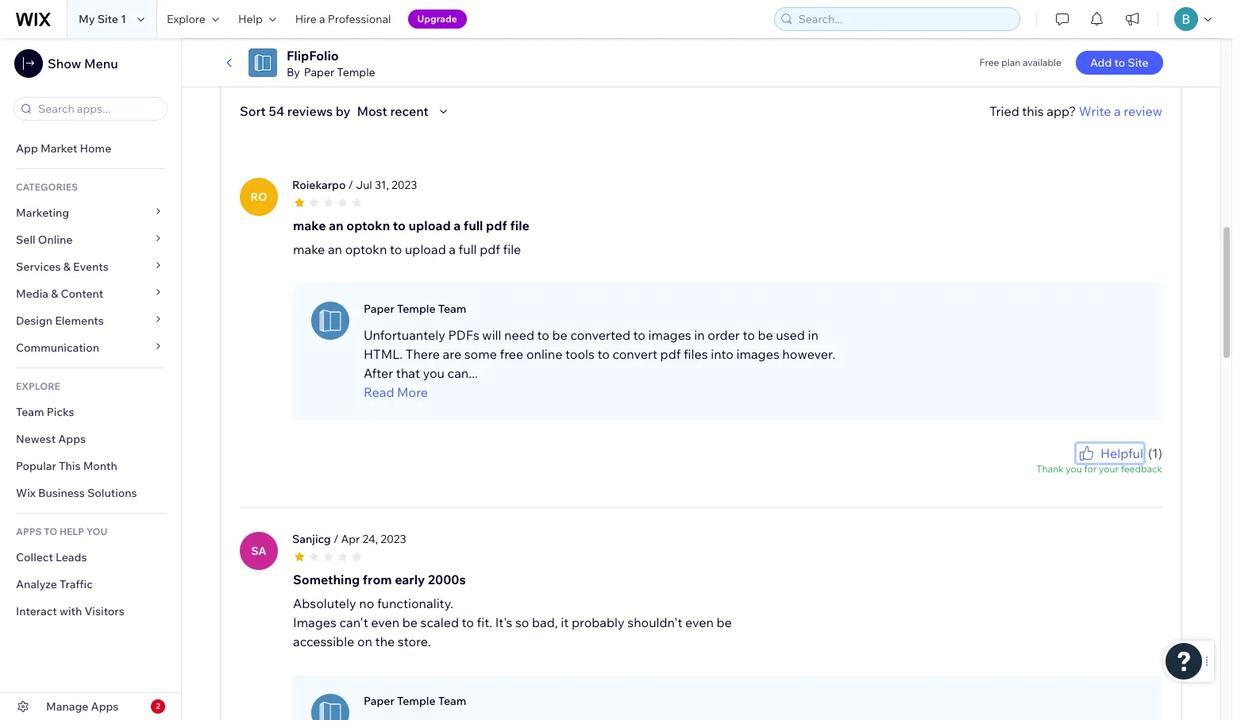 Task type: describe. For each thing, give the bounding box(es) containing it.
shouldn't
[[628, 615, 683, 631]]

to inside something from early 2000s absolutely no functionality. images can't even be scaled to fit. it's so bad, it probably shouldn't even be accessible on the store.
[[462, 615, 474, 631]]

my site 1
[[79, 12, 126, 26]]

sanjicg / apr 24, 2023
[[292, 532, 406, 546]]

collect
[[16, 551, 53, 565]]

1 vertical spatial paper
[[364, 302, 395, 316]]

sort
[[240, 103, 266, 119]]

by
[[336, 103, 351, 119]]

0 vertical spatial team
[[438, 302, 467, 316]]

categories
[[16, 181, 78, 193]]

tried
[[990, 103, 1020, 119]]

manage apps
[[46, 700, 119, 714]]

1 vertical spatial you
[[1066, 463, 1083, 475]]

show
[[48, 56, 81, 71]]

jul
[[356, 178, 372, 192]]

tools
[[566, 346, 595, 362]]

1 vertical spatial file
[[503, 241, 521, 257]]

be up the store.
[[403, 615, 418, 631]]

fit.
[[477, 615, 493, 631]]

picks
[[47, 405, 74, 419]]

newest
[[16, 432, 56, 446]]

content
[[61, 287, 104, 301]]

feedback
[[1121, 463, 1163, 475]]

app market home
[[16, 141, 111, 156]]

you
[[86, 526, 107, 538]]

/ for an
[[348, 178, 354, 192]]

hire a professional
[[295, 12, 391, 26]]

make an optokn to upload a full pdf file make an optokn to upload a full pdf file
[[293, 218, 530, 257]]

roiekarpo
[[292, 178, 346, 192]]

services
[[16, 260, 61, 274]]

converted
[[571, 327, 631, 343]]

media & content
[[16, 287, 104, 301]]

1 vertical spatial optokn
[[345, 241, 387, 257]]

to
[[44, 526, 57, 538]]

0 vertical spatial pdf
[[486, 218, 508, 233]]

0 vertical spatial an
[[329, 218, 344, 233]]

marketing
[[16, 206, 69, 220]]

images
[[293, 615, 337, 631]]

1 vertical spatial full
[[459, 241, 477, 257]]

tried this app? write a review
[[990, 103, 1163, 119]]

more
[[397, 384, 428, 400]]

2 vertical spatial paper
[[364, 694, 395, 708]]

professional
[[328, 12, 391, 26]]

home
[[80, 141, 111, 156]]

team picks
[[16, 405, 74, 419]]

show menu
[[48, 56, 118, 71]]

business
[[38, 486, 85, 500]]

helpful
[[1101, 446, 1144, 461]]

wix business solutions
[[16, 486, 137, 500]]

wix business solutions link
[[0, 480, 181, 507]]

read
[[364, 384, 394, 400]]

upgrade
[[417, 13, 457, 25]]

31,
[[375, 178, 389, 192]]

Search... field
[[794, 8, 1015, 30]]

most recent button
[[357, 102, 453, 121]]

1 vertical spatial pdf
[[480, 241, 500, 257]]

2 in from the left
[[808, 327, 819, 343]]

apps for manage apps
[[91, 700, 119, 714]]

convert
[[613, 346, 658, 362]]

2000s
[[428, 572, 466, 588]]

scaled
[[421, 615, 459, 631]]

interact with visitors
[[16, 605, 125, 619]]

roiekarpo / jul 31, 2023
[[292, 178, 417, 192]]

1 make from the top
[[293, 218, 326, 233]]

help
[[238, 12, 263, 26]]

there
[[406, 346, 440, 362]]

no
[[359, 596, 374, 612]]

show menu button
[[14, 49, 118, 78]]

elements
[[55, 314, 104, 328]]

from
[[363, 572, 392, 588]]

marketing link
[[0, 199, 181, 226]]

into
[[711, 346, 734, 362]]

used
[[776, 327, 805, 343]]

services & events
[[16, 260, 109, 274]]

19
[[1172, 31, 1183, 43]]

online
[[38, 233, 73, 247]]

by
[[287, 65, 300, 79]]

online
[[527, 346, 563, 362]]

2023 for optokn
[[392, 178, 417, 192]]

app market home link
[[0, 135, 181, 162]]

1 paper temple team from the top
[[364, 302, 467, 316]]

collect leads
[[16, 551, 87, 565]]

apps
[[16, 526, 42, 538]]

sort 54 reviews by
[[240, 103, 351, 119]]

0 vertical spatial optokn
[[347, 218, 390, 233]]

media & content link
[[0, 280, 181, 307]]

1 horizontal spatial 54
[[301, 23, 317, 39]]

manage
[[46, 700, 89, 714]]

pdf inside unfortuantely pdfs will need to be converted to images in order to be used in html. there are some free online tools to convert pdf files into images however. after that you can... read more
[[661, 346, 681, 362]]

0 vertical spatial full
[[464, 218, 483, 233]]

visitors
[[85, 605, 125, 619]]

collect leads link
[[0, 544, 181, 571]]

1
[[121, 12, 126, 26]]

& for events
[[63, 260, 71, 274]]

helpful button
[[1077, 444, 1144, 463]]

most recent
[[357, 103, 429, 119]]

popular this month
[[16, 459, 117, 473]]

recent
[[390, 103, 429, 119]]

newest apps
[[16, 432, 86, 446]]

are
[[443, 346, 462, 362]]

apps for newest apps
[[58, 432, 86, 446]]



Task type: locate. For each thing, give the bounding box(es) containing it.
1 horizontal spatial images
[[737, 346, 780, 362]]

team
[[438, 302, 467, 316], [16, 405, 44, 419], [438, 694, 467, 708]]

flipfolio by paper temple
[[287, 48, 375, 79]]

flipfolio logo image
[[249, 48, 277, 77]]

1 even from the left
[[371, 615, 400, 631]]

site
[[97, 12, 118, 26], [1128, 56, 1149, 70]]

can't
[[340, 615, 368, 631]]

1 vertical spatial 54
[[269, 103, 284, 119]]

design
[[16, 314, 52, 328]]

leads
[[56, 551, 87, 565]]

media
[[16, 287, 48, 301]]

0 vertical spatial make
[[293, 218, 326, 233]]

free plan available
[[980, 56, 1062, 68]]

solutions
[[87, 486, 137, 500]]

0 horizontal spatial site
[[97, 12, 118, 26]]

you left for
[[1066, 463, 1083, 475]]

can...
[[448, 365, 478, 381]]

0 vertical spatial file
[[510, 218, 530, 233]]

1 vertical spatial on
[[357, 634, 373, 650]]

1 horizontal spatial in
[[808, 327, 819, 343]]

apps up this
[[58, 432, 86, 446]]

market
[[40, 141, 77, 156]]

free
[[980, 56, 1000, 68]]

2023 for early
[[381, 532, 406, 546]]

paper up unfortuantely
[[364, 302, 395, 316]]

on inside something from early 2000s absolutely no functionality. images can't even be scaled to fit. it's so bad, it probably shouldn't even be accessible on the store.
[[357, 634, 373, 650]]

0 horizontal spatial on
[[283, 23, 298, 39]]

apps right manage
[[91, 700, 119, 714]]

1 horizontal spatial on
[[357, 634, 373, 650]]

team inside sidebar element
[[16, 405, 44, 419]]

1 vertical spatial an
[[328, 241, 342, 257]]

1 vertical spatial team
[[16, 405, 44, 419]]

bad,
[[532, 615, 558, 631]]

paper inside flipfolio by paper temple
[[304, 65, 335, 79]]

Search apps... field
[[33, 98, 162, 120]]

2 vertical spatial temple
[[397, 694, 436, 708]]

plan
[[1002, 56, 1021, 68]]

2 even from the left
[[686, 615, 714, 631]]

communication link
[[0, 334, 181, 361]]

hire
[[295, 12, 317, 26]]

54 up flipfolio
[[301, 23, 317, 39]]

0 vertical spatial images
[[649, 327, 692, 343]]

paper temple image
[[311, 694, 350, 721]]

menu
[[84, 56, 118, 71]]

your
[[1099, 463, 1119, 475]]

paper temple team down the store.
[[364, 694, 467, 708]]

traffic
[[60, 578, 93, 592]]

unfortuantely pdfs will need to be converted to images in order to be used in html. there are some free online tools to convert pdf files into images however. after that you can... read more
[[364, 327, 836, 400]]

1 vertical spatial &
[[51, 287, 58, 301]]

with
[[60, 605, 82, 619]]

1 vertical spatial site
[[1128, 56, 1149, 70]]

& left events at top left
[[63, 260, 71, 274]]

temple down the store.
[[397, 694, 436, 708]]

to inside button
[[1115, 56, 1126, 70]]

2 make from the top
[[293, 241, 325, 257]]

explore
[[167, 12, 206, 26]]

0 vertical spatial temple
[[337, 65, 375, 79]]

0 horizontal spatial /
[[334, 532, 339, 546]]

unfortuantely
[[364, 327, 446, 343]]

you inside unfortuantely pdfs will need to be converted to images in order to be used in html. there are some free online tools to convert pdf files into images however. after that you can... read more
[[423, 365, 445, 381]]

1 vertical spatial paper temple team
[[364, 694, 467, 708]]

0 horizontal spatial in
[[695, 327, 705, 343]]

reviews)
[[319, 23, 368, 39]]

help
[[59, 526, 84, 538]]

0 horizontal spatial 54
[[269, 103, 284, 119]]

0 vertical spatial /
[[348, 178, 354, 192]]

be up online
[[553, 327, 568, 343]]

upgrade button
[[408, 10, 467, 29]]

full
[[464, 218, 483, 233], [459, 241, 477, 257]]

analyze traffic link
[[0, 571, 181, 598]]

1 vertical spatial temple
[[397, 302, 436, 316]]

sell online
[[16, 233, 73, 247]]

team picks link
[[0, 399, 181, 426]]

functionality.
[[377, 596, 454, 612]]

2 paper temple team from the top
[[364, 694, 467, 708]]

popular this month link
[[0, 453, 181, 480]]

be left used
[[758, 327, 774, 343]]

2023
[[392, 178, 417, 192], [381, 532, 406, 546]]

1 horizontal spatial apps
[[91, 700, 119, 714]]

site right add
[[1128, 56, 1149, 70]]

1 vertical spatial make
[[293, 241, 325, 257]]

need
[[505, 327, 535, 343]]

0 horizontal spatial you
[[423, 365, 445, 381]]

0 horizontal spatial &
[[51, 287, 58, 301]]

paper temple image
[[311, 302, 350, 340]]

temple inside flipfolio by paper temple
[[337, 65, 375, 79]]

site inside add to site button
[[1128, 56, 1149, 70]]

paper down flipfolio
[[304, 65, 335, 79]]

thank you for your feedback
[[1037, 463, 1163, 475]]

& right the media
[[51, 287, 58, 301]]

apr
[[341, 532, 360, 546]]

hire a professional link
[[286, 0, 401, 38]]

1 horizontal spatial /
[[348, 178, 354, 192]]

/ left apr
[[334, 532, 339, 546]]

paper
[[304, 65, 335, 79], [364, 302, 395, 316], [364, 694, 395, 708]]

/ for from
[[334, 532, 339, 546]]

early
[[395, 572, 425, 588]]

communication
[[16, 341, 102, 355]]

(1)
[[1149, 446, 1163, 461]]

accessible
[[293, 634, 355, 650]]

0 horizontal spatial apps
[[58, 432, 86, 446]]

events
[[73, 260, 109, 274]]

probably
[[572, 615, 625, 631]]

0 vertical spatial paper
[[304, 65, 335, 79]]

(based on 54 reviews)
[[239, 23, 368, 39]]

app?
[[1047, 103, 1077, 119]]

html.
[[364, 346, 403, 362]]

pdfs
[[448, 327, 480, 343]]

even right shouldn't
[[686, 615, 714, 631]]

newest apps link
[[0, 426, 181, 453]]

/ left jul
[[348, 178, 354, 192]]

sidebar element
[[0, 38, 182, 721]]

in
[[695, 327, 705, 343], [808, 327, 819, 343]]

thank
[[1037, 463, 1064, 475]]

services & events link
[[0, 253, 181, 280]]

1 horizontal spatial &
[[63, 260, 71, 274]]

1 in from the left
[[695, 327, 705, 343]]

sell online link
[[0, 226, 181, 253]]

in up however.
[[808, 327, 819, 343]]

this
[[1023, 103, 1044, 119]]

you down there at the left of page
[[423, 365, 445, 381]]

even
[[371, 615, 400, 631], [686, 615, 714, 631]]

0 vertical spatial 54
[[301, 23, 317, 39]]

2 vertical spatial team
[[438, 694, 467, 708]]

2 vertical spatial pdf
[[661, 346, 681, 362]]

apps
[[58, 432, 86, 446], [91, 700, 119, 714]]

54 right sort
[[269, 103, 284, 119]]

images right into
[[737, 346, 780, 362]]

design elements
[[16, 314, 104, 328]]

24,
[[363, 532, 378, 546]]

ro
[[251, 190, 267, 204]]

on left the
[[357, 634, 373, 650]]

apps to help you
[[16, 526, 107, 538]]

1 vertical spatial 2023
[[381, 532, 406, 546]]

popular
[[16, 459, 56, 473]]

pdf
[[486, 218, 508, 233], [480, 241, 500, 257], [661, 346, 681, 362]]

images up files
[[649, 327, 692, 343]]

flipfolio
[[287, 48, 339, 64]]

2023 right 31,
[[392, 178, 417, 192]]

0 horizontal spatial images
[[649, 327, 692, 343]]

0 vertical spatial 2023
[[392, 178, 417, 192]]

0 vertical spatial on
[[283, 23, 298, 39]]

interact
[[16, 605, 57, 619]]

0 vertical spatial site
[[97, 12, 118, 26]]

1 vertical spatial /
[[334, 532, 339, 546]]

1 vertical spatial apps
[[91, 700, 119, 714]]

be right shouldn't
[[717, 615, 732, 631]]

0 vertical spatial apps
[[58, 432, 86, 446]]

temple up unfortuantely
[[397, 302, 436, 316]]

my
[[79, 12, 95, 26]]

upload
[[409, 218, 451, 233], [405, 241, 446, 257]]

help button
[[229, 0, 286, 38]]

optokn
[[347, 218, 390, 233], [345, 241, 387, 257]]

site left 1 on the left of the page
[[97, 12, 118, 26]]

paper right paper temple image
[[364, 694, 395, 708]]

add
[[1091, 56, 1112, 70]]

0 vertical spatial &
[[63, 260, 71, 274]]

app
[[16, 141, 38, 156]]

2
[[156, 701, 160, 712]]

0 vertical spatial upload
[[409, 218, 451, 233]]

something
[[293, 572, 360, 588]]

1 horizontal spatial site
[[1128, 56, 1149, 70]]

1 vertical spatial upload
[[405, 241, 446, 257]]

1 horizontal spatial even
[[686, 615, 714, 631]]

1 horizontal spatial you
[[1066, 463, 1083, 475]]

even up the
[[371, 615, 400, 631]]

temple up by
[[337, 65, 375, 79]]

0 horizontal spatial even
[[371, 615, 400, 631]]

1 vertical spatial images
[[737, 346, 780, 362]]

add to site
[[1091, 56, 1149, 70]]

& for content
[[51, 287, 58, 301]]

however.
[[783, 346, 836, 362]]

write
[[1079, 103, 1112, 119]]

in up files
[[695, 327, 705, 343]]

0 vertical spatial paper temple team
[[364, 302, 467, 316]]

0 vertical spatial you
[[423, 365, 445, 381]]

2023 right 24, at the bottom left of page
[[381, 532, 406, 546]]

paper temple team up unfortuantely
[[364, 302, 467, 316]]

on right (based
[[283, 23, 298, 39]]



Task type: vqa. For each thing, say whether or not it's contained in the screenshot.
topmost you
yes



